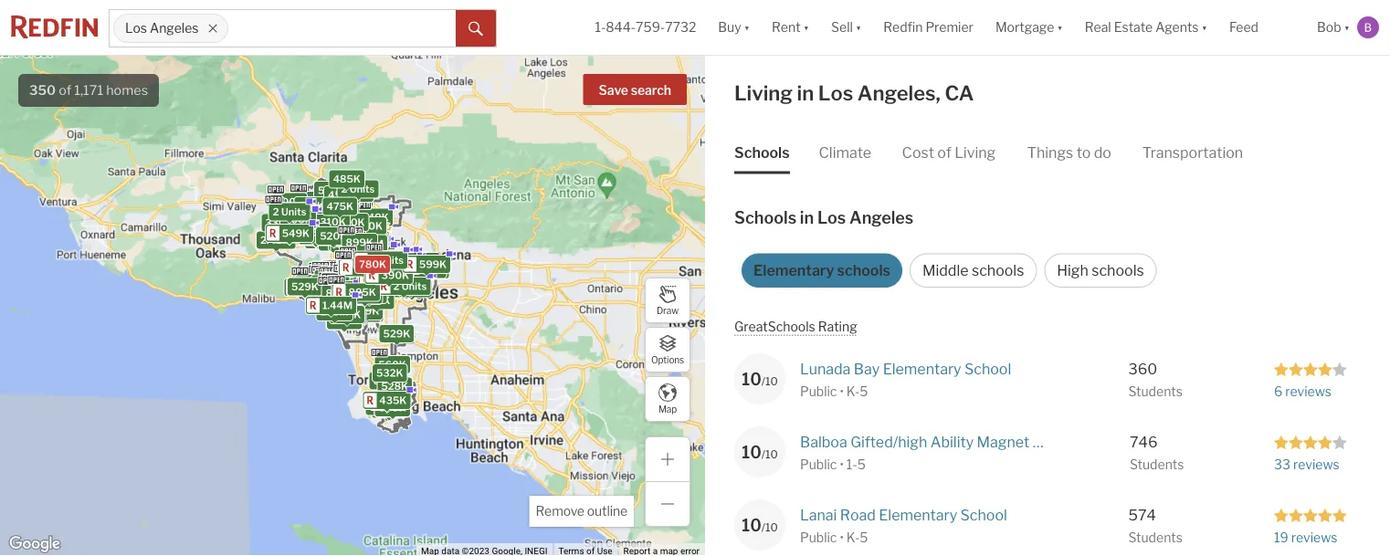 Task type: describe. For each thing, give the bounding box(es) containing it.
1 vertical spatial 589k
[[374, 396, 401, 407]]

1.28m
[[290, 281, 320, 293]]

1.03m
[[335, 278, 365, 290]]

2.90m
[[327, 273, 359, 285]]

los for living
[[818, 80, 853, 105]]

climate element
[[819, 128, 871, 174]]

1 vertical spatial 520k
[[359, 257, 387, 269]]

6
[[1274, 384, 1283, 400]]

High schools radio
[[1044, 253, 1157, 288]]

living in los angeles, ca
[[734, 80, 974, 105]]

0 vertical spatial 495k
[[282, 216, 309, 228]]

in for schools
[[800, 208, 814, 228]]

remove outline
[[536, 504, 627, 519]]

remove
[[536, 504, 584, 519]]

2.45m
[[260, 234, 292, 246]]

lanai
[[800, 506, 837, 524]]

532k
[[376, 367, 403, 379]]

real estate agents ▾ link
[[1085, 0, 1207, 55]]

0 horizontal spatial 595k
[[318, 185, 345, 196]]

1 vertical spatial 490k
[[361, 264, 389, 276]]

6 reviews
[[1274, 384, 1332, 400]]

0 vertical spatial 785k
[[295, 226, 322, 237]]

1 vertical spatial 515k
[[389, 279, 415, 291]]

2 horizontal spatial 570k
[[409, 256, 436, 267]]

balboa gifted/high ability magnet elementary school public • 1-5
[[800, 433, 1161, 473]]

430k
[[327, 215, 355, 227]]

map region
[[0, 0, 915, 556]]

975k
[[320, 272, 347, 284]]

569k
[[373, 375, 401, 387]]

1 vertical spatial 425k
[[327, 216, 354, 227]]

0 vertical spatial angeles
[[150, 20, 199, 36]]

0 vertical spatial los
[[125, 20, 147, 36]]

buy
[[718, 20, 741, 35]]

0 horizontal spatial 849k
[[301, 229, 329, 241]]

0 vertical spatial 589k
[[348, 260, 376, 271]]

in for living
[[797, 80, 814, 105]]

7732
[[665, 20, 696, 35]]

high
[[1057, 262, 1089, 279]]

1 horizontal spatial 629k
[[382, 271, 409, 283]]

1 vertical spatial 815k
[[329, 272, 355, 284]]

479k
[[322, 216, 349, 228]]

cost of living
[[902, 144, 996, 162]]

mortgage
[[995, 20, 1054, 35]]

5 inside map 'region'
[[334, 274, 340, 286]]

middle
[[922, 262, 969, 279]]

redfin premier
[[883, 20, 974, 35]]

0 vertical spatial 815k
[[353, 259, 379, 270]]

feed
[[1229, 20, 1259, 35]]

575k
[[280, 206, 307, 218]]

lanai road elementary school public • k-5
[[800, 506, 1007, 546]]

elementary inside radio
[[753, 262, 834, 279]]

public for lanai
[[800, 530, 837, 546]]

• inside balboa gifted/high ability magnet elementary school public • 1-5
[[840, 457, 844, 473]]

1 horizontal spatial 570k
[[372, 257, 399, 268]]

search
[[631, 83, 671, 98]]

estate
[[1114, 20, 1153, 35]]

1.23m
[[338, 276, 368, 288]]

0 vertical spatial 490k
[[271, 222, 299, 234]]

0 vertical spatial 498k
[[362, 258, 389, 270]]

1 horizontal spatial 595k
[[372, 268, 400, 280]]

10 /10 for lanai road elementary school
[[742, 515, 778, 535]]

493k
[[272, 217, 299, 229]]

reviews for 574
[[1291, 530, 1338, 546]]

0 vertical spatial 850k
[[367, 256, 395, 268]]

33 reviews
[[1274, 457, 1340, 473]]

rent ▾
[[772, 20, 809, 35]]

k- for road
[[846, 530, 860, 546]]

1 vertical spatial 500k
[[381, 380, 409, 392]]

528k
[[381, 380, 408, 392]]

759-
[[636, 20, 665, 35]]

redfin
[[883, 20, 923, 35]]

0 vertical spatial 559k
[[351, 289, 379, 301]]

0 vertical spatial 545k
[[320, 210, 347, 222]]

0 horizontal spatial 515k
[[298, 200, 324, 212]]

draw button
[[645, 278, 690, 323]]

360
[[1128, 360, 1158, 378]]

690k
[[323, 236, 351, 248]]

355k
[[332, 223, 359, 235]]

10 for lunada bay elementary school
[[742, 369, 762, 389]]

/10 for lunada
[[762, 375, 778, 388]]

1 vertical spatial 499k
[[352, 305, 379, 317]]

feed button
[[1218, 0, 1306, 55]]

balboa
[[800, 433, 847, 451]]

reviews for 360
[[1285, 384, 1332, 400]]

rating
[[818, 319, 857, 334]]

399k
[[324, 216, 351, 228]]

lunada bay elementary school public • k-5
[[800, 360, 1011, 400]]

1.07m
[[354, 243, 384, 255]]

400k
[[284, 214, 312, 226]]

0 horizontal spatial 549k
[[282, 227, 310, 239]]

1 horizontal spatial 1.19m
[[372, 272, 401, 284]]

480k
[[379, 270, 407, 282]]

0 horizontal spatial living
[[734, 80, 793, 105]]

school inside balboa gifted/high ability magnet elementary school public • 1-5
[[1114, 433, 1161, 451]]

605k
[[377, 271, 405, 283]]

990k
[[397, 280, 425, 292]]

greatschools rating
[[734, 319, 857, 334]]

1-844-759-7732
[[595, 20, 696, 35]]

1 vertical spatial 685k
[[329, 278, 357, 290]]

634k
[[314, 234, 342, 246]]

school for lanai road elementary school
[[960, 506, 1007, 524]]

rating 4.0 out of 5 element for 360
[[1274, 361, 1347, 377]]

395k
[[284, 213, 311, 225]]

1 vertical spatial 545k
[[342, 230, 369, 242]]

students for 360
[[1128, 384, 1183, 400]]

reviews for 746
[[1293, 457, 1340, 473]]

save
[[599, 83, 628, 98]]

▾ for buy ▾
[[744, 20, 750, 35]]

to
[[1077, 144, 1091, 162]]

real estate agents ▾ button
[[1074, 0, 1218, 55]]

900k
[[388, 259, 416, 271]]

schools element
[[734, 128, 790, 174]]

1 vertical spatial 850k
[[348, 272, 376, 284]]

public inside balboa gifted/high ability magnet elementary school public • 1-5
[[800, 457, 837, 473]]

700k
[[333, 309, 361, 321]]

0 vertical spatial 540k
[[381, 276, 409, 287]]

775k
[[363, 294, 390, 306]]

0 horizontal spatial 570k
[[332, 237, 359, 249]]

rent ▾ button
[[772, 0, 809, 55]]

470k
[[363, 295, 390, 306]]

los angeles
[[125, 20, 199, 36]]

road
[[840, 506, 876, 524]]

0 vertical spatial 685k
[[360, 256, 387, 267]]

0 vertical spatial 1.10m
[[354, 258, 382, 270]]

greatschools
[[734, 319, 815, 334]]

1 vertical spatial 559k
[[352, 307, 380, 319]]

838k
[[321, 231, 348, 243]]

▾ for rent ▾
[[803, 20, 809, 35]]

751k
[[352, 239, 377, 251]]

1 horizontal spatial 549k
[[381, 271, 409, 283]]

449k
[[395, 278, 422, 290]]

elementary inside balboa gifted/high ability magnet elementary school public • 1-5
[[1033, 433, 1111, 451]]

7.80m
[[345, 266, 377, 278]]

19
[[1274, 530, 1288, 546]]

1.45m
[[349, 262, 380, 273]]

1 vertical spatial 475k
[[369, 400, 396, 412]]

1 vertical spatial 540k
[[374, 395, 402, 407]]

• for lanai
[[840, 530, 844, 546]]

999k
[[323, 279, 351, 290]]

2 vertical spatial 545k
[[323, 282, 351, 294]]

350
[[29, 82, 56, 98]]

angeles,
[[857, 80, 941, 105]]

1 vertical spatial 740k
[[362, 250, 390, 261]]

746
[[1130, 433, 1158, 451]]

schools for middle schools
[[972, 262, 1024, 279]]

1 vertical spatial angeles
[[849, 208, 914, 228]]

0 horizontal spatial 435k
[[299, 227, 326, 238]]

mortgage ▾
[[995, 20, 1063, 35]]

cost of living element
[[902, 128, 996, 174]]

buy ▾ button
[[718, 0, 750, 55]]

1-844-759-7732 link
[[595, 20, 696, 35]]

1 vertical spatial 849k
[[351, 271, 378, 283]]

gifted/high
[[850, 433, 927, 451]]

rating 5.0 out of 5 element
[[1274, 507, 1347, 523]]

0 horizontal spatial 740k
[[327, 228, 354, 240]]

1 vertical spatial 695k
[[320, 274, 348, 286]]

349k
[[301, 229, 328, 241]]

10 /10 for balboa gifted/high ability magnet elementary school
[[742, 442, 778, 462]]

0 horizontal spatial 1.19m
[[309, 234, 337, 246]]

5 units
[[334, 274, 368, 286]]

1 vertical spatial 495k
[[300, 229, 328, 241]]

students for 574
[[1128, 530, 1183, 546]]

/10 for balboa
[[762, 448, 778, 461]]

1 vertical spatial 435k
[[379, 395, 407, 407]]

schools for high schools
[[1092, 262, 1144, 279]]

4
[[389, 277, 396, 289]]



Task type: locate. For each thing, give the bounding box(es) containing it.
elementary right bay
[[883, 360, 961, 378]]

elementary up greatschools rating
[[753, 262, 834, 279]]

reviews down rating 5.0 out of 5 element on the right of the page
[[1291, 530, 1338, 546]]

475k down 528k
[[369, 400, 396, 412]]

2 schools from the left
[[972, 262, 1024, 279]]

Elementary schools radio
[[742, 253, 902, 288]]

0 horizontal spatial schools
[[837, 262, 890, 279]]

of for 1,171
[[59, 82, 71, 98]]

rating 4.0 out of 5 element
[[1274, 361, 1347, 377], [1274, 434, 1347, 450]]

0 vertical spatial 500k
[[275, 196, 303, 208]]

see
[[734, 8, 761, 25]]

/10 for lanai
[[762, 521, 778, 534]]

of for living
[[937, 144, 951, 162]]

living inside the cost of living element
[[955, 144, 996, 162]]

in up elementary schools radio
[[800, 208, 814, 228]]

students down 746
[[1130, 457, 1184, 473]]

Middle schools radio
[[910, 253, 1037, 288]]

715k
[[329, 228, 354, 240]]

1 horizontal spatial 1-
[[846, 457, 857, 473]]

844-
[[606, 20, 636, 35]]

things to do element
[[1027, 128, 1111, 174]]

1.09m
[[350, 259, 380, 271]]

1 vertical spatial k-
[[846, 530, 860, 546]]

mortgage ▾ button
[[984, 0, 1074, 55]]

1- down balboa
[[846, 457, 857, 473]]

3 /10 from the top
[[762, 521, 778, 534]]

10 /10 left the lanai
[[742, 515, 778, 535]]

685k
[[360, 256, 387, 267], [329, 278, 357, 290]]

elementary right magnet
[[1033, 433, 1111, 451]]

1 vertical spatial 1.19m
[[372, 272, 401, 284]]

reviews
[[1285, 384, 1332, 400], [1293, 457, 1340, 473], [1291, 530, 1338, 546]]

340k
[[337, 217, 365, 228]]

495k
[[282, 216, 309, 228], [300, 229, 328, 241]]

lanai road elementary school button
[[800, 504, 1051, 526]]

0 horizontal spatial 475k
[[326, 201, 353, 212]]

0 vertical spatial 499k
[[372, 271, 399, 282]]

0 vertical spatial 1.19m
[[309, 234, 337, 246]]

574
[[1128, 506, 1156, 524]]

▾ inside rent ▾ dropdown button
[[803, 20, 809, 35]]

0 vertical spatial 425k
[[342, 193, 369, 204]]

▾ for sell ▾
[[856, 20, 862, 35]]

1 vertical spatial public
[[800, 457, 837, 473]]

2 /10 from the top
[[762, 448, 778, 461]]

1 horizontal spatial 685k
[[360, 256, 387, 267]]

6 ▾ from the left
[[1344, 20, 1350, 35]]

2 10 from the top
[[742, 442, 762, 462]]

1 vertical spatial 485k
[[332, 237, 360, 249]]

▾ for mortgage ▾
[[1057, 20, 1063, 35]]

▾ right the buy
[[744, 20, 750, 35]]

0 vertical spatial /10
[[762, 375, 778, 388]]

1 vertical spatial living
[[955, 144, 996, 162]]

1 horizontal spatial living
[[955, 144, 996, 162]]

schools up rating
[[837, 262, 890, 279]]

0 vertical spatial 1-
[[595, 20, 606, 35]]

0 horizontal spatial 498k
[[325, 287, 353, 299]]

1.35m
[[352, 258, 382, 270], [351, 261, 381, 273], [339, 274, 369, 286], [299, 277, 329, 289], [319, 298, 349, 310]]

map
[[658, 404, 677, 415]]

• down the road
[[840, 530, 844, 546]]

2 vertical spatial 10
[[742, 515, 762, 535]]

559k down 669k
[[351, 289, 379, 301]]

2
[[341, 183, 347, 195], [336, 187, 342, 199], [321, 203, 327, 215], [273, 206, 279, 218], [296, 228, 302, 240], [270, 228, 276, 240], [301, 228, 307, 240], [300, 229, 306, 241], [297, 230, 303, 241], [351, 233, 358, 245], [370, 254, 376, 266], [357, 256, 363, 268], [364, 256, 370, 268], [346, 260, 353, 272], [341, 260, 348, 272], [355, 261, 361, 273], [412, 264, 418, 276], [401, 265, 407, 276], [344, 266, 350, 278], [329, 271, 335, 282], [377, 271, 383, 282], [329, 271, 336, 282], [328, 271, 335, 283], [368, 272, 375, 284], [328, 272, 334, 284], [328, 272, 335, 284], [328, 272, 335, 284], [328, 273, 334, 285], [316, 273, 323, 285], [336, 274, 342, 285], [336, 274, 342, 286], [335, 274, 342, 286], [345, 274, 352, 286], [337, 276, 343, 287], [384, 276, 390, 287], [385, 276, 391, 288], [386, 279, 392, 291], [387, 280, 393, 292], [393, 280, 400, 292], [288, 281, 295, 293]]

0 horizontal spatial 500k
[[275, 196, 303, 208]]

guides
[[894, 8, 939, 25]]

2 horizontal spatial schools
[[1092, 262, 1144, 279]]

1 rating 4.0 out of 5 element from the top
[[1274, 361, 1347, 377]]

public inside the lunada bay elementary school public • k-5
[[800, 384, 837, 400]]

1 vertical spatial 785k
[[319, 271, 346, 282]]

10 /10 for lunada bay elementary school
[[742, 369, 778, 389]]

▾ right mortgage
[[1057, 20, 1063, 35]]

2 10 /10 from the top
[[742, 442, 778, 462]]

0 vertical spatial 485k
[[333, 173, 361, 185]]

2 ▾ from the left
[[803, 20, 809, 35]]

1 vertical spatial 498k
[[325, 287, 353, 299]]

0 vertical spatial students
[[1128, 384, 1183, 400]]

0 horizontal spatial of
[[59, 82, 71, 98]]

310k
[[320, 216, 346, 228]]

585k
[[306, 208, 334, 220]]

of right 350
[[59, 82, 71, 98]]

1 10 /10 from the top
[[742, 369, 778, 389]]

2 vertical spatial reviews
[[1291, 530, 1338, 546]]

10 down greatschools at the bottom right
[[742, 369, 762, 389]]

/10 left the lanai
[[762, 521, 778, 534]]

0 horizontal spatial 520k
[[320, 230, 347, 242]]

▾
[[744, 20, 750, 35], [803, 20, 809, 35], [856, 20, 862, 35], [1057, 20, 1063, 35], [1202, 20, 1207, 35], [1344, 20, 1350, 35]]

1 vertical spatial in
[[800, 208, 814, 228]]

3 10 /10 from the top
[[742, 515, 778, 535]]

2 vertical spatial •
[[840, 530, 844, 546]]

1 vertical spatial 10
[[742, 442, 762, 462]]

1 horizontal spatial 849k
[[351, 271, 378, 283]]

transportation element
[[1142, 128, 1243, 174]]

angeles left remove los angeles icon
[[150, 20, 199, 36]]

premier
[[926, 20, 974, 35]]

option group containing elementary schools
[[742, 253, 1157, 288]]

1.15m
[[351, 260, 379, 272], [320, 306, 349, 318], [334, 309, 362, 321]]

1 vertical spatial 10 /10
[[742, 442, 778, 462]]

500k down '532k'
[[381, 380, 409, 392]]

/10 down greatschools at the bottom right
[[762, 375, 778, 388]]

school for lunada bay elementary school
[[964, 360, 1011, 378]]

530k
[[297, 226, 325, 237]]

1 /10 from the top
[[762, 375, 778, 388]]

879k
[[375, 403, 403, 415]]

students down 360
[[1128, 384, 1183, 400]]

▾ for bob ▾
[[1344, 20, 1350, 35]]

3 ▾ from the left
[[856, 20, 862, 35]]

units
[[350, 183, 375, 195], [345, 187, 370, 199], [329, 203, 355, 215], [281, 206, 306, 218], [304, 228, 329, 240], [279, 228, 304, 240], [309, 228, 334, 240], [308, 229, 333, 241], [305, 230, 331, 241], [360, 233, 385, 245], [379, 254, 404, 266], [378, 256, 403, 267], [366, 256, 391, 268], [372, 256, 397, 268], [355, 260, 380, 272], [350, 260, 375, 272], [364, 261, 389, 273], [420, 264, 445, 276], [410, 265, 435, 276], [352, 266, 378, 278], [337, 271, 363, 282], [385, 271, 411, 282], [338, 271, 363, 282], [337, 271, 362, 283], [377, 272, 402, 284], [336, 272, 361, 284], [337, 272, 362, 284], [384, 272, 409, 284], [337, 272, 362, 284], [336, 273, 361, 285], [336, 273, 361, 285], [325, 273, 350, 285], [344, 274, 369, 285], [342, 274, 368, 286], [344, 274, 369, 286], [344, 274, 369, 286], [354, 274, 379, 286], [345, 276, 370, 287], [392, 276, 417, 287], [393, 276, 418, 288], [398, 277, 423, 289], [393, 278, 418, 289], [394, 279, 419, 291], [392, 279, 417, 291], [397, 279, 422, 291], [396, 280, 421, 292], [402, 280, 427, 292], [393, 281, 418, 293], [297, 281, 322, 293], [333, 303, 358, 315]]

schools for schools in los angeles
[[734, 208, 797, 228]]

2 vertical spatial students
[[1128, 530, 1183, 546]]

1 k- from the top
[[846, 384, 860, 400]]

mortgage ▾ button
[[995, 0, 1063, 55]]

school inside the lunada bay elementary school public • k-5
[[964, 360, 1011, 378]]

927k
[[388, 278, 414, 290]]

925k
[[349, 274, 376, 286]]

2 vertical spatial 515k
[[351, 307, 377, 319]]

3 schools from the left
[[1092, 262, 1144, 279]]

500k
[[275, 196, 303, 208], [381, 380, 409, 392]]

rent ▾ button
[[761, 0, 820, 55]]

2 schools from the top
[[734, 208, 797, 228]]

elementary inside lanai road elementary school public • k-5
[[879, 506, 957, 524]]

los up homes
[[125, 20, 147, 36]]

rating 4.0 out of 5 element for 746
[[1274, 434, 1347, 450]]

10 for balboa gifted/high ability magnet elementary school
[[742, 442, 762, 462]]

angeles down climate
[[849, 208, 914, 228]]

450k
[[328, 189, 356, 201]]

google image
[[5, 532, 65, 556]]

1 vertical spatial 529k
[[291, 281, 319, 293]]

• down lunada
[[840, 384, 844, 400]]

789k
[[332, 237, 359, 249]]

living
[[734, 80, 793, 105], [955, 144, 996, 162]]

1 10 from the top
[[742, 369, 762, 389]]

728k
[[333, 236, 360, 248]]

675k
[[331, 314, 358, 326]]

of right the cost
[[937, 144, 951, 162]]

k- down bay
[[846, 384, 860, 400]]

1 vertical spatial 1.10m
[[333, 308, 361, 320]]

10 left balboa
[[742, 442, 762, 462]]

2 vertical spatial los
[[817, 208, 846, 228]]

user photo image
[[1357, 16, 1379, 38]]

option group
[[742, 253, 1157, 288]]

schools left climate
[[734, 144, 790, 162]]

1 horizontal spatial 515k
[[351, 307, 377, 319]]

1.63m
[[360, 266, 390, 278]]

475k up '430k'
[[326, 201, 353, 212]]

829k
[[335, 234, 362, 246], [357, 236, 384, 248]]

0 vertical spatial living
[[734, 80, 793, 105]]

1 horizontal spatial 490k
[[361, 264, 389, 276]]

1 horizontal spatial schools
[[972, 262, 1024, 279]]

school down balboa gifted/high ability magnet elementary school public • 1-5 on the right of the page
[[960, 506, 1007, 524]]

5 inside lanai road elementary school public • k-5
[[860, 530, 868, 546]]

865k
[[272, 223, 300, 235]]

335k
[[265, 217, 292, 229]]

k-
[[846, 384, 860, 400], [846, 530, 860, 546]]

0 vertical spatial 10 /10
[[742, 369, 778, 389]]

los for schools
[[817, 208, 846, 228]]

1 horizontal spatial 500k
[[381, 380, 409, 392]]

0 vertical spatial rating 4.0 out of 5 element
[[1274, 361, 1347, 377]]

2 vertical spatial public
[[800, 530, 837, 546]]

2 vertical spatial 529k
[[383, 328, 410, 340]]

545k
[[320, 210, 347, 222], [342, 230, 369, 242], [323, 282, 351, 294]]

los up elementary schools
[[817, 208, 846, 228]]

10 /10 down greatschools at the bottom right
[[742, 369, 778, 389]]

students for 746
[[1130, 457, 1184, 473]]

0 vertical spatial 849k
[[301, 229, 329, 241]]

0 vertical spatial 595k
[[318, 185, 345, 196]]

buying
[[845, 8, 891, 25]]

2 k- from the top
[[846, 530, 860, 546]]

3 • from the top
[[840, 530, 844, 546]]

real
[[1085, 20, 1111, 35]]

public down balboa
[[800, 457, 837, 473]]

▾ inside sell ▾ dropdown button
[[856, 20, 862, 35]]

elementary inside the lunada bay elementary school public • k-5
[[883, 360, 961, 378]]

in down rent ▾ dropdown button
[[797, 80, 814, 105]]

2 vertical spatial school
[[960, 506, 1007, 524]]

reviews right 33
[[1293, 457, 1340, 473]]

815k
[[353, 259, 379, 270], [329, 272, 355, 284]]

469k
[[285, 215, 313, 227]]

849k
[[301, 229, 329, 241], [351, 271, 378, 283]]

options button
[[645, 327, 690, 373]]

1- left 759- on the top of page
[[595, 20, 606, 35]]

1 horizontal spatial angeles
[[849, 208, 914, 228]]

10 left the lanai
[[742, 515, 762, 535]]

33
[[1274, 457, 1290, 473]]

668k
[[347, 267, 375, 279]]

798k
[[319, 271, 346, 283]]

799k
[[386, 254, 413, 266]]

365k
[[275, 208, 302, 220]]

0 vertical spatial 629k
[[298, 195, 325, 206]]

k- down the road
[[846, 530, 860, 546]]

2 • from the top
[[840, 457, 844, 473]]

/10 left balboa
[[762, 448, 778, 461]]

real estate agents ▾
[[1085, 20, 1207, 35]]

None search field
[[228, 10, 456, 47]]

2 public from the top
[[800, 457, 837, 473]]

public down lunada
[[800, 384, 837, 400]]

elementary right the road
[[879, 506, 957, 524]]

5 ▾ from the left
[[1202, 20, 1207, 35]]

600k
[[292, 221, 320, 233]]

500k up 365k
[[275, 196, 303, 208]]

1 schools from the top
[[734, 144, 790, 162]]

0 horizontal spatial angeles
[[150, 20, 199, 36]]

529k
[[367, 265, 394, 277], [291, 281, 319, 293], [383, 328, 410, 340]]

10 for lanai road elementary school
[[742, 515, 762, 535]]

save search button
[[583, 74, 687, 105]]

school inside lanai road elementary school public • k-5
[[960, 506, 1007, 524]]

rating 4.0 out of 5 element up 33 reviews
[[1274, 434, 1347, 450]]

574 students
[[1128, 506, 1183, 546]]

students
[[1128, 384, 1183, 400], [1130, 457, 1184, 473], [1128, 530, 1183, 546]]

375k
[[302, 230, 329, 242]]

schools inside elementary schools radio
[[837, 262, 890, 279]]

570k
[[332, 237, 359, 249], [409, 256, 436, 267], [372, 257, 399, 268]]

1 ▾ from the left
[[744, 20, 750, 35]]

los up climate "element"
[[818, 80, 853, 105]]

0 vertical spatial of
[[59, 82, 71, 98]]

1 horizontal spatial of
[[937, 144, 951, 162]]

0 vertical spatial 475k
[[326, 201, 353, 212]]

1 vertical spatial rating 4.0 out of 5 element
[[1274, 434, 1347, 450]]

public down the lanai
[[800, 530, 837, 546]]

• down balboa
[[840, 457, 844, 473]]

10 /10 left balboa
[[742, 442, 778, 462]]

460k
[[322, 222, 350, 234]]

▾ right sell
[[856, 20, 862, 35]]

3 10 from the top
[[742, 515, 762, 535]]

1.52m
[[340, 274, 370, 286]]

1 horizontal spatial 498k
[[362, 258, 389, 270]]

601k
[[322, 228, 348, 240]]

1.48m
[[349, 259, 379, 271]]

10 /10
[[742, 369, 778, 389], [742, 442, 778, 462], [742, 515, 778, 535]]

▾ right bob
[[1344, 20, 1350, 35]]

669k
[[356, 276, 384, 288]]

schools down schools element
[[734, 208, 797, 228]]

k- inside lanai road elementary school public • k-5
[[846, 530, 860, 546]]

schools inside high schools option
[[1092, 262, 1144, 279]]

425k
[[342, 193, 369, 204], [327, 216, 354, 227]]

2 horizontal spatial 515k
[[389, 279, 415, 291]]

0 vertical spatial 520k
[[320, 230, 347, 242]]

1 vertical spatial 549k
[[381, 271, 409, 283]]

• inside lanai road elementary school public • k-5
[[840, 530, 844, 546]]

▾ inside the real estate agents ▾ "link"
[[1202, 20, 1207, 35]]

1.73m
[[321, 276, 351, 288]]

submit search image
[[469, 22, 483, 36]]

▾ inside buy ▾ dropdown button
[[744, 20, 750, 35]]

360 students
[[1128, 360, 1183, 400]]

2 rating 4.0 out of 5 element from the top
[[1274, 434, 1347, 450]]

1 vertical spatial school
[[1114, 433, 1161, 451]]

1 vertical spatial 1-
[[846, 457, 857, 473]]

1 schools from the left
[[837, 262, 890, 279]]

5 inside the lunada bay elementary school public • k-5
[[860, 384, 868, 400]]

school down 360 students
[[1114, 433, 1161, 451]]

rating 4.0 out of 5 element up 6 reviews
[[1274, 361, 1347, 377]]

k- inside the lunada bay elementary school public • k-5
[[846, 384, 860, 400]]

5 inside balboa gifted/high ability magnet elementary school public • 1-5
[[857, 457, 866, 473]]

schools for schools
[[734, 144, 790, 162]]

1 vertical spatial students
[[1130, 457, 1184, 473]]

students down 574
[[1128, 530, 1183, 546]]

670k
[[303, 230, 330, 242]]

4 ▾ from the left
[[1057, 20, 1063, 35]]

schools right middle
[[972, 262, 1024, 279]]

• inside the lunada bay elementary school public • k-5
[[840, 384, 844, 400]]

0 vertical spatial school
[[964, 360, 1011, 378]]

bob
[[1317, 20, 1341, 35]]

3
[[369, 256, 376, 267], [376, 272, 382, 284], [327, 273, 333, 285], [385, 278, 391, 289], [383, 279, 390, 291], [388, 279, 395, 291], [385, 281, 391, 293], [324, 303, 331, 315]]

schools inside middle schools 'radio'
[[972, 262, 1024, 279]]

2 vertical spatial 10 /10
[[742, 515, 778, 535]]

sell ▾
[[831, 20, 862, 35]]

435k
[[299, 227, 326, 238], [379, 395, 407, 407]]

1 horizontal spatial 475k
[[369, 400, 396, 412]]

1 public from the top
[[800, 384, 837, 400]]

magnet
[[977, 433, 1030, 451]]

public inside lanai road elementary school public • k-5
[[800, 530, 837, 546]]

homes
[[106, 82, 148, 98]]

559k down 470k
[[352, 307, 380, 319]]

0 vertical spatial 10
[[742, 369, 762, 389]]

school up balboa gifted/high ability magnet elementary school button
[[964, 360, 1011, 378]]

525k
[[344, 235, 371, 247]]

remove los angeles image
[[207, 23, 218, 34]]

1.50m
[[331, 271, 361, 283], [318, 273, 349, 285], [341, 275, 372, 287], [326, 281, 356, 293], [326, 300, 357, 312], [329, 305, 360, 317]]

▾ right rent at top
[[803, 20, 809, 35]]

19 reviews
[[1274, 530, 1338, 546]]

living up schools element
[[734, 80, 793, 105]]

0 vertical spatial 740k
[[327, 228, 354, 240]]

▾ inside mortgage ▾ dropdown button
[[1057, 20, 1063, 35]]

0 vertical spatial 695k
[[302, 230, 330, 241]]

reviews right the 6
[[1285, 384, 1332, 400]]

1 • from the top
[[840, 384, 844, 400]]

buy ▾
[[718, 20, 750, 35]]

schools right high
[[1092, 262, 1144, 279]]

0 horizontal spatial 629k
[[298, 195, 325, 206]]

▾ right agents
[[1202, 20, 1207, 35]]

• for lunada
[[840, 384, 844, 400]]

4 units
[[389, 277, 423, 289]]

schools for elementary schools
[[837, 262, 890, 279]]

k- for bay
[[846, 384, 860, 400]]

779k
[[381, 264, 407, 275]]

/10
[[762, 375, 778, 388], [762, 448, 778, 461], [762, 521, 778, 534]]

0 vertical spatial 529k
[[367, 265, 394, 277]]

1 vertical spatial schools
[[734, 208, 797, 228]]

3 public from the top
[[800, 530, 837, 546]]

living right the cost
[[955, 144, 996, 162]]

2 vertical spatial /10
[[762, 521, 778, 534]]

redfin premier button
[[873, 0, 984, 55]]

1- inside balboa gifted/high ability magnet elementary school public • 1-5
[[846, 457, 857, 473]]

public for lunada
[[800, 384, 837, 400]]

1.39m
[[346, 267, 376, 279]]



Task type: vqa. For each thing, say whether or not it's contained in the screenshot.


